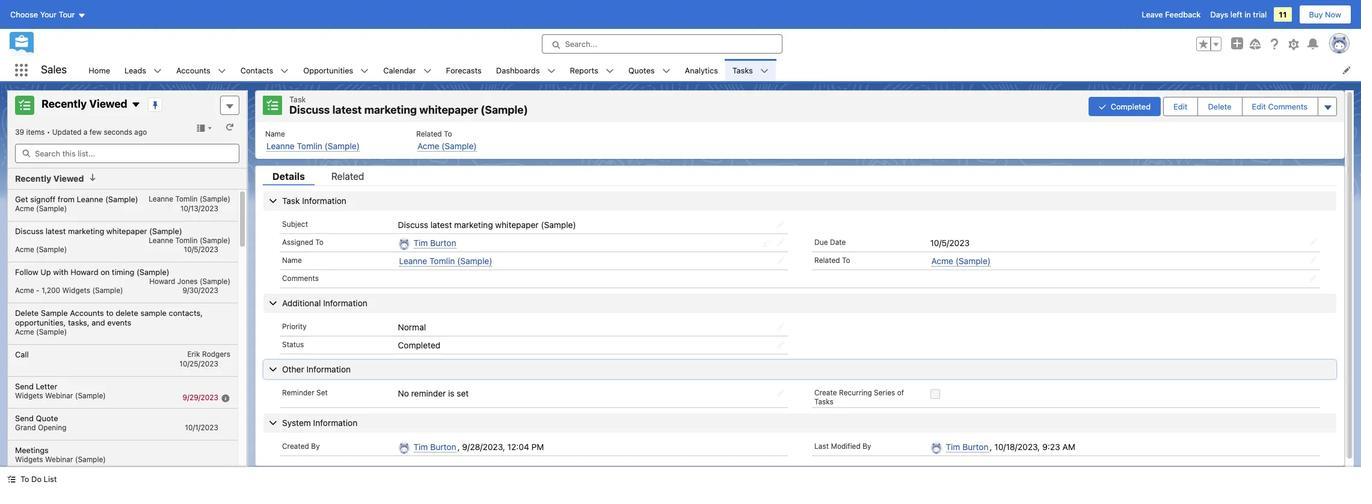 Task type: vqa. For each thing, say whether or not it's contained in the screenshot.
•
yes



Task type: describe. For each thing, give the bounding box(es) containing it.
jones
[[177, 277, 198, 286]]

reports list item
[[563, 59, 622, 81]]

few
[[90, 128, 102, 137]]

name for name
[[282, 256, 302, 265]]

signoff
[[30, 194, 56, 204]]

related to
[[815, 256, 851, 265]]

discuss latest marketing whitepaper (sample)
[[398, 219, 576, 230]]

choose your tour
[[10, 10, 75, 19]]

status
[[282, 340, 304, 349]]

tomlin inside discuss latest marketing whitepaper (sample) leanne tomlin (sample)
[[175, 236, 198, 245]]

details
[[273, 171, 305, 181]]

system information
[[282, 418, 358, 428]]

10/13/2023
[[180, 204, 218, 213]]

quotes
[[629, 65, 655, 75]]

subject
[[282, 219, 308, 228]]

tim for , 9/28/2023, 12:04 pm
[[414, 442, 428, 452]]

discuss for discuss latest marketing whitepaper (sample) leanne tomlin (sample)
[[15, 226, 44, 236]]

0 vertical spatial recently
[[42, 98, 87, 110]]

text default image inside 'recently viewed|tasks|list view' element
[[89, 173, 97, 182]]

leave feedback
[[1143, 10, 1202, 19]]

dashboards link
[[489, 59, 547, 81]]

acme - 1,200 widgets (sample)
[[15, 286, 123, 295]]

information for additional information
[[323, 298, 368, 308]]

to for related to
[[843, 256, 851, 265]]

no
[[398, 388, 409, 398]]

additional
[[282, 298, 321, 308]]

accounts list item
[[169, 59, 233, 81]]

task information button
[[264, 191, 1337, 210]]

forecasts link
[[439, 59, 489, 81]]

burton for , 10/18/2023, 9:23 am
[[963, 442, 989, 452]]

1 vertical spatial recently viewed
[[15, 173, 84, 184]]

tasks list item
[[726, 59, 776, 81]]

0 horizontal spatial comments
[[282, 274, 319, 283]]

whitepaper for discuss latest marketing whitepaper (sample)
[[496, 219, 539, 230]]

list containing leanne tomlin (sample)
[[256, 122, 1345, 159]]

sample
[[41, 308, 68, 317]]

edit button
[[1165, 97, 1198, 115]]

leanne inside discuss latest marketing whitepaper (sample) leanne tomlin (sample)
[[149, 236, 173, 245]]

recently viewed|tasks|list view element
[[7, 90, 247, 491]]

task for discuss
[[289, 94, 306, 104]]

search... button
[[542, 34, 783, 54]]

assigned
[[282, 237, 314, 246]]

due
[[815, 237, 828, 246]]

related for related to acme (sample)
[[416, 129, 442, 138]]

to for assigned to
[[316, 237, 324, 246]]

set
[[317, 388, 328, 397]]

am
[[1063, 442, 1076, 452]]

leanne inside name leanne tomlin (sample)
[[267, 141, 295, 151]]

marketing inside the task discuss latest marketing whitepaper (sample)
[[364, 104, 417, 116]]

tim for , 10/18/2023, 9:23 am
[[946, 442, 961, 452]]

10/25/2023
[[180, 359, 218, 368]]

tasks,
[[68, 317, 89, 327]]

task discuss latest marketing whitepaper (sample)
[[289, 94, 528, 116]]

reports link
[[563, 59, 606, 81]]

pm
[[532, 442, 544, 452]]

of
[[898, 388, 905, 397]]

reminder set
[[282, 388, 328, 397]]

widgets for send letter
[[15, 391, 43, 400]]

erik rodgers
[[187, 349, 230, 358]]

tomlin up '10/13/2023'
[[175, 194, 198, 203]]

reminder
[[411, 388, 446, 398]]

assigned to
[[282, 237, 324, 246]]

text default image for quotes
[[662, 67, 671, 75]]

delete button
[[1199, 97, 1242, 115]]

whitepaper for discuss latest marketing whitepaper (sample) leanne tomlin (sample)
[[106, 226, 147, 236]]

opportunities list item
[[296, 59, 376, 81]]

to do list
[[20, 474, 57, 484]]

related link
[[322, 171, 374, 185]]

created
[[282, 442, 309, 451]]

tasks inside create recurring series of tasks
[[815, 397, 834, 406]]

leads
[[125, 65, 146, 75]]

trial
[[1254, 10, 1268, 19]]

tim burton for , 9/28/2023, 12:04 pm
[[414, 442, 457, 452]]

accounts inside list item
[[176, 65, 210, 75]]

grand opening
[[15, 423, 67, 432]]

follow
[[15, 267, 38, 277]]

tomlin down discuss latest marketing whitepaper (sample)
[[430, 256, 455, 266]]

contacts,
[[169, 308, 203, 317]]

send for send quote
[[15, 413, 34, 423]]

reminder
[[282, 388, 315, 397]]

is
[[448, 388, 455, 398]]

call
[[15, 349, 29, 359]]

tomlin inside name leanne tomlin (sample)
[[297, 141, 322, 151]]

calendar list item
[[376, 59, 439, 81]]

0 horizontal spatial viewed
[[53, 173, 84, 184]]

(sample) inside delete sample accounts to delete sample contacts, opportunities, tasks, and events acme (sample)
[[36, 327, 67, 336]]

edit comments
[[1253, 102, 1308, 111]]

due date
[[815, 237, 846, 246]]

, 9/28/2023, 12:04 pm
[[458, 442, 544, 452]]

text default image for accounts
[[218, 67, 226, 75]]

text default image for opportunities
[[361, 67, 369, 75]]

to inside button
[[20, 474, 29, 484]]

task for information
[[282, 195, 300, 206]]

acme (sample) for get signoff from leanne (sample)
[[15, 204, 67, 213]]

-
[[36, 286, 40, 295]]

Search Recently Viewed list view. search field
[[15, 144, 240, 163]]

choose
[[10, 10, 38, 19]]

do
[[31, 474, 42, 484]]

details link
[[263, 171, 315, 185]]

opening
[[38, 423, 67, 432]]

calendar link
[[376, 59, 423, 81]]

analytics
[[685, 65, 718, 75]]

delete for delete
[[1209, 102, 1232, 111]]

10/18/2023,
[[995, 442, 1041, 452]]

whitepaper inside the task discuss latest marketing whitepaper (sample)
[[420, 104, 478, 116]]

edit for edit
[[1174, 102, 1188, 111]]

2 by from the left
[[863, 442, 872, 451]]

contacts link
[[233, 59, 281, 81]]

burton down discuss latest marketing whitepaper (sample)
[[430, 237, 457, 248]]

accounts inside delete sample accounts to delete sample contacts, opportunities, tasks, and events acme (sample)
[[70, 308, 104, 317]]

on
[[101, 267, 110, 277]]

39 items • updated a few seconds ago
[[15, 128, 147, 137]]

choose your tour button
[[10, 5, 86, 24]]

1 vertical spatial acme (sample) link
[[932, 256, 991, 266]]

burton for , 9/28/2023, 12:04 pm
[[430, 442, 457, 452]]

text default image for reports
[[606, 67, 614, 75]]

delete for delete sample accounts to delete sample contacts, opportunities, tasks, and events acme (sample)
[[15, 308, 39, 317]]

dashboards list item
[[489, 59, 563, 81]]

(sample) inside related to acme (sample)
[[442, 141, 477, 151]]

analytics link
[[678, 59, 726, 81]]

feedback
[[1166, 10, 1202, 19]]

date
[[830, 237, 846, 246]]

set
[[457, 388, 469, 398]]

9:23
[[1043, 442, 1061, 452]]

search...
[[565, 39, 598, 49]]

0 vertical spatial viewed
[[89, 98, 127, 110]]

opportunities
[[304, 65, 353, 75]]

updated
[[52, 128, 82, 137]]



Task type: locate. For each thing, give the bounding box(es) containing it.
acme (sample)
[[15, 204, 67, 213], [15, 245, 67, 254], [932, 256, 991, 266]]

widgets webinar (sample) for send letter
[[15, 391, 106, 400]]

0 horizontal spatial acme (sample) link
[[418, 141, 477, 151]]

tasks
[[733, 65, 753, 75], [815, 397, 834, 406]]

information for task information
[[302, 195, 347, 206]]

widgets webinar (sample) up quote
[[15, 391, 106, 400]]

0 vertical spatial group
[[1197, 37, 1222, 51]]

0 horizontal spatial tasks
[[733, 65, 753, 75]]

from
[[58, 194, 75, 204]]

quotes link
[[622, 59, 662, 81]]

0 horizontal spatial edit
[[1174, 102, 1188, 111]]

widgets up to do list button
[[15, 455, 43, 464]]

related to acme (sample)
[[416, 129, 477, 151]]

tim burton down discuss latest marketing whitepaper (sample)
[[414, 237, 457, 248]]

text default image inside contacts 'list item'
[[281, 67, 289, 75]]

task inside dropdown button
[[282, 195, 300, 206]]

11
[[1280, 10, 1288, 19]]

delete inside delete button
[[1209, 102, 1232, 111]]

recently up updated on the left of the page
[[42, 98, 87, 110]]

viewed
[[89, 98, 127, 110], [53, 173, 84, 184]]

recently
[[42, 98, 87, 110], [15, 173, 51, 184]]

0 horizontal spatial completed
[[398, 340, 441, 350]]

2 horizontal spatial whitepaper
[[496, 219, 539, 230]]

1 vertical spatial viewed
[[53, 173, 84, 184]]

2 edit from the left
[[1253, 102, 1267, 111]]

0 vertical spatial related
[[416, 129, 442, 138]]

tomlin
[[297, 141, 322, 151], [175, 194, 198, 203], [175, 236, 198, 245], [430, 256, 455, 266]]

0 vertical spatial delete
[[1209, 102, 1232, 111]]

completed down normal
[[398, 340, 441, 350]]

0 vertical spatial accounts
[[176, 65, 210, 75]]

text default image inside the leads "list item"
[[154, 67, 162, 75]]

2 vertical spatial acme (sample)
[[932, 256, 991, 266]]

•
[[47, 128, 50, 137]]

last modified by
[[815, 442, 872, 451]]

1 vertical spatial recently
[[15, 173, 51, 184]]

(sample) inside name leanne tomlin (sample)
[[325, 141, 360, 151]]

2 webinar from the top
[[45, 455, 73, 464]]

1 vertical spatial delete
[[15, 308, 39, 317]]

1 horizontal spatial comments
[[1269, 102, 1308, 111]]

comments inside "button"
[[1269, 102, 1308, 111]]

related down due date
[[815, 256, 841, 265]]

, for , 9/28/2023, 12:04 pm
[[458, 442, 460, 452]]

send
[[15, 381, 34, 391], [15, 413, 34, 423]]

howard
[[71, 267, 98, 277], [149, 277, 175, 286]]

marketing for discuss latest marketing whitepaper (sample) leanne tomlin (sample)
[[68, 226, 104, 236]]

2 vertical spatial related
[[815, 256, 841, 265]]

system
[[282, 418, 311, 428]]

tasks inside "link"
[[733, 65, 753, 75]]

delete down -
[[15, 308, 39, 317]]

1 horizontal spatial tasks
[[815, 397, 834, 406]]

information inside dropdown button
[[302, 195, 347, 206]]

buy now button
[[1300, 5, 1352, 24]]

leanne tomlin (sample)
[[149, 194, 230, 203], [399, 256, 493, 266]]

widgets webinar (sample) for meetings
[[15, 455, 106, 464]]

1 vertical spatial webinar
[[45, 455, 73, 464]]

information for other information
[[307, 364, 351, 374]]

widgets down the with
[[62, 286, 90, 295]]

, left 9/28/2023,
[[458, 442, 460, 452]]

1 vertical spatial accounts
[[70, 308, 104, 317]]

0 horizontal spatial leanne tomlin (sample) link
[[267, 141, 360, 151]]

0 horizontal spatial leanne tomlin (sample)
[[149, 194, 230, 203]]

viewed up the from
[[53, 173, 84, 184]]

, 10/18/2023, 9:23 am
[[990, 442, 1076, 452]]

buy now
[[1310, 10, 1342, 19]]

2 horizontal spatial discuss
[[398, 219, 428, 230]]

whitepaper inside discuss latest marketing whitepaper (sample) leanne tomlin (sample)
[[106, 226, 147, 236]]

1 horizontal spatial edit
[[1253, 102, 1267, 111]]

by
[[311, 442, 320, 451], [863, 442, 872, 451]]

other information button
[[264, 360, 1337, 379]]

list containing home
[[81, 59, 1362, 81]]

(sample) inside the task discuss latest marketing whitepaper (sample)
[[481, 104, 528, 116]]

task information
[[282, 195, 347, 206]]

tasks right analytics link at the top of page
[[733, 65, 753, 75]]

accounts left to
[[70, 308, 104, 317]]

days left in trial
[[1211, 10, 1268, 19]]

2 vertical spatial widgets
[[15, 455, 43, 464]]

text default image for leads
[[154, 67, 162, 75]]

0 vertical spatial completed
[[1111, 102, 1151, 111]]

0 horizontal spatial 10/5/2023
[[184, 245, 218, 254]]

1 horizontal spatial leanne tomlin (sample)
[[399, 256, 493, 266]]

acme inside delete sample accounts to delete sample contacts, opportunities, tasks, and events acme (sample)
[[15, 327, 34, 336]]

0 vertical spatial list
[[81, 59, 1362, 81]]

burton left 9/28/2023,
[[430, 442, 457, 452]]

10/5/2023
[[931, 237, 970, 248], [184, 245, 218, 254]]

by right "created"
[[311, 442, 320, 451]]

completed
[[1111, 102, 1151, 111], [398, 340, 441, 350]]

recently viewed status
[[15, 128, 52, 137]]

leads list item
[[117, 59, 169, 81]]

calendar
[[384, 65, 416, 75]]

modified
[[831, 442, 861, 451]]

0 horizontal spatial howard
[[71, 267, 98, 277]]

accounts right the leads "list item" at the left top of the page
[[176, 65, 210, 75]]

left
[[1231, 10, 1243, 19]]

discuss inside discuss latest marketing whitepaper (sample) leanne tomlin (sample)
[[15, 226, 44, 236]]

quote
[[36, 413, 58, 423]]

leanne tomlin (sample) inside select an item from this list to open it. list box
[[149, 194, 230, 203]]

1 send from the top
[[15, 381, 34, 391]]

task
[[289, 94, 306, 104], [282, 195, 300, 206]]

edit inside "button"
[[1253, 102, 1267, 111]]

tim burton left the 10/18/2023,
[[946, 442, 989, 452]]

edit for edit comments
[[1253, 102, 1267, 111]]

to right assigned
[[316, 237, 324, 246]]

select an item from this list to open it. list box
[[8, 189, 238, 491]]

days
[[1211, 10, 1229, 19]]

0 vertical spatial widgets
[[62, 286, 90, 295]]

group containing completed
[[1089, 96, 1338, 117]]

leanne tomlin (sample) down discuss latest marketing whitepaper (sample)
[[399, 256, 493, 266]]

with
[[53, 267, 68, 277]]

recently viewed up signoff
[[15, 173, 84, 184]]

widgets webinar (sample)
[[15, 391, 106, 400], [15, 455, 106, 464]]

home
[[89, 65, 110, 75]]

marketing inside discuss latest marketing whitepaper (sample) leanne tomlin (sample)
[[68, 226, 104, 236]]

discuss for discuss latest marketing whitepaper (sample)
[[398, 219, 428, 230]]

to down date at the right of the page
[[843, 256, 851, 265]]

comments
[[1269, 102, 1308, 111], [282, 274, 319, 283]]

text default image
[[154, 67, 162, 75], [281, 67, 289, 75], [547, 67, 556, 75], [606, 67, 614, 75], [761, 67, 769, 75], [89, 173, 97, 182], [7, 475, 16, 483]]

9/30/2023
[[183, 286, 218, 295]]

leads link
[[117, 59, 154, 81]]

0 horizontal spatial latest
[[46, 226, 66, 236]]

task down opportunities
[[289, 94, 306, 104]]

to for related to acme (sample)
[[444, 129, 452, 138]]

completed button
[[1089, 97, 1162, 116]]

1 vertical spatial widgets
[[15, 391, 43, 400]]

related for related
[[331, 171, 364, 181]]

9/29/2023
[[183, 393, 218, 402]]

0 horizontal spatial discuss
[[15, 226, 44, 236]]

related up task information
[[331, 171, 364, 181]]

1 horizontal spatial whitepaper
[[420, 104, 478, 116]]

tim burton link left 9/28/2023,
[[414, 442, 457, 452]]

0 horizontal spatial accounts
[[70, 308, 104, 317]]

leanne
[[267, 141, 295, 151], [77, 194, 103, 204], [149, 194, 173, 203], [149, 236, 173, 245], [399, 256, 427, 266]]

widgets webinar (sample) up the "list"
[[15, 455, 106, 464]]

1 , from the left
[[458, 442, 460, 452]]

latest for discuss latest marketing whitepaper (sample) leanne tomlin (sample)
[[46, 226, 66, 236]]

to inside related to acme (sample)
[[444, 129, 452, 138]]

leanne tomlin (sample) up '10/13/2023'
[[149, 194, 230, 203]]

webinar
[[45, 391, 73, 400], [45, 455, 73, 464]]

tim burton link for , 10/18/2023, 9:23 am
[[946, 442, 989, 452]]

1 vertical spatial tasks
[[815, 397, 834, 406]]

text default image for contacts
[[281, 67, 289, 75]]

text default image inside calendar list item
[[423, 67, 432, 75]]

tim burton link left the 10/18/2023,
[[946, 442, 989, 452]]

0 vertical spatial leanne tomlin (sample) link
[[267, 141, 360, 151]]

0 vertical spatial task
[[289, 94, 306, 104]]

0 vertical spatial acme (sample) link
[[418, 141, 477, 151]]

send for send letter
[[15, 381, 34, 391]]

widgets for meetings
[[15, 455, 43, 464]]

information right additional at bottom left
[[323, 298, 368, 308]]

tim burton link for , 9/28/2023, 12:04 pm
[[414, 442, 457, 452]]

2 horizontal spatial marketing
[[454, 219, 493, 230]]

0 vertical spatial send
[[15, 381, 34, 391]]

text default image inside opportunities list item
[[361, 67, 369, 75]]

last
[[815, 442, 829, 451]]

, for , 10/18/2023, 9:23 am
[[990, 442, 993, 452]]

1 horizontal spatial leanne tomlin (sample) link
[[399, 256, 493, 266]]

name leanne tomlin (sample)
[[265, 129, 360, 151]]

2 , from the left
[[990, 442, 993, 452]]

related
[[416, 129, 442, 138], [331, 171, 364, 181], [815, 256, 841, 265]]

marketing
[[364, 104, 417, 116], [454, 219, 493, 230], [68, 226, 104, 236]]

text default image inside to do list button
[[7, 475, 16, 483]]

1 vertical spatial group
[[1089, 96, 1338, 117]]

1 horizontal spatial delete
[[1209, 102, 1232, 111]]

leanne tomlin (sample) link inside list
[[267, 141, 360, 151]]

tasks link
[[726, 59, 761, 81]]

list
[[81, 59, 1362, 81], [256, 122, 1345, 159]]

delete right edit button
[[1209, 102, 1232, 111]]

related down the task discuss latest marketing whitepaper (sample)
[[416, 129, 442, 138]]

letter
[[36, 381, 57, 391]]

burton left the 10/18/2023,
[[963, 442, 989, 452]]

0 vertical spatial name
[[265, 129, 285, 138]]

recently viewed up a
[[42, 98, 127, 110]]

accounts
[[176, 65, 210, 75], [70, 308, 104, 317]]

1 horizontal spatial ,
[[990, 442, 993, 452]]

series
[[875, 388, 896, 397]]

1 vertical spatial leanne tomlin (sample)
[[399, 256, 493, 266]]

information down related link
[[302, 195, 347, 206]]

tomlin down '10/13/2023'
[[175, 236, 198, 245]]

widgets up send quote
[[15, 391, 43, 400]]

create
[[815, 388, 837, 397]]

1 vertical spatial comments
[[282, 274, 319, 283]]

acme (sample) for discuss latest marketing whitepaper (sample)
[[15, 245, 67, 254]]

recurring
[[840, 388, 872, 397]]

rodgers
[[202, 349, 230, 358]]

1 vertical spatial leanne tomlin (sample) link
[[399, 256, 493, 266]]

1 vertical spatial completed
[[398, 340, 441, 350]]

by right modified
[[863, 442, 872, 451]]

0 vertical spatial leanne tomlin (sample)
[[149, 194, 230, 203]]

contacts
[[241, 65, 273, 75]]

normal
[[398, 322, 426, 332]]

2 horizontal spatial latest
[[431, 219, 452, 230]]

discuss latest marketing whitepaper (sample) leanne tomlin (sample)
[[15, 226, 230, 245]]

to do list button
[[0, 467, 64, 491]]

1 edit from the left
[[1174, 102, 1188, 111]]

text default image left calendar at the top of the page
[[361, 67, 369, 75]]

tasks up system information dropdown button in the bottom of the page
[[815, 397, 834, 406]]

delete
[[116, 308, 138, 317]]

to left the do
[[20, 474, 29, 484]]

marketing for discuss latest marketing whitepaper (sample)
[[454, 219, 493, 230]]

text default image inside "accounts" list item
[[218, 67, 226, 75]]

1 horizontal spatial accounts
[[176, 65, 210, 75]]

whitepaper
[[420, 104, 478, 116], [496, 219, 539, 230], [106, 226, 147, 236]]

task inside the task discuss latest marketing whitepaper (sample)
[[289, 94, 306, 104]]

text default image for calendar
[[423, 67, 432, 75]]

delete inside delete sample accounts to delete sample contacts, opportunities, tasks, and events acme (sample)
[[15, 308, 39, 317]]

text default image right quotes
[[662, 67, 671, 75]]

name up 'details'
[[265, 129, 285, 138]]

None search field
[[15, 144, 240, 163]]

webinar for send letter
[[45, 391, 73, 400]]

1 vertical spatial task
[[282, 195, 300, 206]]

0 vertical spatial webinar
[[45, 391, 73, 400]]

webinar up quote
[[45, 391, 73, 400]]

(sample)
[[481, 104, 528, 116], [325, 141, 360, 151], [442, 141, 477, 151], [105, 194, 138, 204], [200, 194, 230, 203], [36, 204, 67, 213], [541, 219, 576, 230], [149, 226, 182, 236], [200, 236, 230, 245], [36, 245, 67, 254], [457, 256, 493, 266], [956, 256, 991, 266], [137, 267, 170, 277], [200, 277, 230, 286], [92, 286, 123, 295], [36, 327, 67, 336], [75, 391, 106, 400], [75, 455, 106, 464]]

edit right delete button
[[1253, 102, 1267, 111]]

widgets
[[62, 286, 90, 295], [15, 391, 43, 400], [15, 455, 43, 464]]

information down set
[[313, 418, 358, 428]]

quotes list item
[[622, 59, 678, 81]]

list
[[44, 474, 57, 484]]

2 send from the top
[[15, 413, 34, 423]]

1 vertical spatial name
[[282, 256, 302, 265]]

information inside 'dropdown button'
[[323, 298, 368, 308]]

completed left edit button
[[1111, 102, 1151, 111]]

leanne tomlin (sample) link up 'details'
[[267, 141, 360, 151]]

1 horizontal spatial by
[[863, 442, 872, 451]]

to down the task discuss latest marketing whitepaper (sample)
[[444, 129, 452, 138]]

completed inside button
[[1111, 102, 1151, 111]]

name down assigned
[[282, 256, 302, 265]]

39
[[15, 128, 24, 137]]

viewed up seconds
[[89, 98, 127, 110]]

1 widgets webinar (sample) from the top
[[15, 391, 106, 400]]

1 horizontal spatial completed
[[1111, 102, 1151, 111]]

latest for discuss latest marketing whitepaper (sample)
[[431, 219, 452, 230]]

recently up signoff
[[15, 173, 51, 184]]

up
[[41, 267, 51, 277]]

grand
[[15, 423, 36, 432]]

1 horizontal spatial 10/5/2023
[[931, 237, 970, 248]]

1 horizontal spatial related
[[416, 129, 442, 138]]

1 horizontal spatial viewed
[[89, 98, 127, 110]]

0 vertical spatial acme (sample)
[[15, 204, 67, 213]]

0 vertical spatial widgets webinar (sample)
[[15, 391, 106, 400]]

latest inside discuss latest marketing whitepaper (sample) leanne tomlin (sample)
[[46, 226, 66, 236]]

text default image inside 'reports' list item
[[606, 67, 614, 75]]

buy
[[1310, 10, 1324, 19]]

edit inside button
[[1174, 102, 1188, 111]]

discuss inside the task discuss latest marketing whitepaper (sample)
[[289, 104, 330, 116]]

0 horizontal spatial by
[[311, 442, 320, 451]]

0 vertical spatial recently viewed
[[42, 98, 127, 110]]

text default image inside 'recently viewed|tasks|list view' element
[[131, 100, 141, 110]]

task down details link
[[282, 195, 300, 206]]

text default image inside quotes list item
[[662, 67, 671, 75]]

1 vertical spatial list
[[256, 122, 1345, 159]]

latest inside the task discuss latest marketing whitepaper (sample)
[[333, 104, 362, 116]]

1 by from the left
[[311, 442, 320, 451]]

tim burton for , 10/18/2023, 9:23 am
[[946, 442, 989, 452]]

0 horizontal spatial marketing
[[68, 226, 104, 236]]

10/5/2023 inside select an item from this list to open it. list box
[[184, 245, 218, 254]]

leanne tomlin (sample) link down discuss latest marketing whitepaper (sample)
[[399, 256, 493, 266]]

related for related to
[[815, 256, 841, 265]]

text default image inside 'tasks' list item
[[761, 67, 769, 75]]

,
[[458, 442, 460, 452], [990, 442, 993, 452]]

related inside related to acme (sample)
[[416, 129, 442, 138]]

information up set
[[307, 364, 351, 374]]

tomlin up 'details'
[[297, 141, 322, 151]]

sales
[[41, 63, 67, 76]]

other information
[[282, 364, 351, 374]]

send left letter
[[15, 381, 34, 391]]

to
[[444, 129, 452, 138], [316, 237, 324, 246], [843, 256, 851, 265], [20, 474, 29, 484]]

howard left on
[[71, 267, 98, 277]]

1 horizontal spatial howard
[[149, 277, 175, 286]]

name for name leanne tomlin (sample)
[[265, 129, 285, 138]]

0 horizontal spatial delete
[[15, 308, 39, 317]]

webinar for meetings
[[45, 455, 73, 464]]

name inside name leanne tomlin (sample)
[[265, 129, 285, 138]]

1 vertical spatial related
[[331, 171, 364, 181]]

0 horizontal spatial whitepaper
[[106, 226, 147, 236]]

0 horizontal spatial related
[[331, 171, 364, 181]]

additional information
[[282, 298, 368, 308]]

1 webinar from the top
[[45, 391, 73, 400]]

webinar up the "list"
[[45, 455, 73, 464]]

contacts list item
[[233, 59, 296, 81]]

text default image up "ago"
[[131, 100, 141, 110]]

text default image right calendar at the top of the page
[[423, 67, 432, 75]]

, left the 10/18/2023,
[[990, 442, 993, 452]]

erik
[[187, 349, 200, 358]]

edit left delete button
[[1174, 102, 1188, 111]]

accounts link
[[169, 59, 218, 81]]

text default image inside the 'dashboards' list item
[[547, 67, 556, 75]]

0 vertical spatial tasks
[[733, 65, 753, 75]]

0 horizontal spatial ,
[[458, 442, 460, 452]]

text default image for dashboards
[[547, 67, 556, 75]]

0 vertical spatial comments
[[1269, 102, 1308, 111]]

tim burton link down discuss latest marketing whitepaper (sample)
[[414, 237, 457, 248]]

ago
[[134, 128, 147, 137]]

1 horizontal spatial latest
[[333, 104, 362, 116]]

1 vertical spatial widgets webinar (sample)
[[15, 455, 106, 464]]

send letter
[[15, 381, 57, 391]]

tim burton left 9/28/2023,
[[414, 442, 457, 452]]

text default image left contacts link on the left of page
[[218, 67, 226, 75]]

2 widgets webinar (sample) from the top
[[15, 455, 106, 464]]

text default image
[[218, 67, 226, 75], [361, 67, 369, 75], [423, 67, 432, 75], [662, 67, 671, 75], [131, 100, 141, 110]]

meetings
[[15, 445, 49, 455]]

information for system information
[[313, 418, 358, 428]]

1 horizontal spatial acme (sample) link
[[932, 256, 991, 266]]

1 vertical spatial acme (sample)
[[15, 245, 67, 254]]

howard left jones
[[149, 277, 175, 286]]

1 vertical spatial send
[[15, 413, 34, 423]]

2 horizontal spatial related
[[815, 256, 841, 265]]

group
[[1197, 37, 1222, 51], [1089, 96, 1338, 117]]

create recurring series of tasks
[[815, 388, 905, 406]]

acme inside related to acme (sample)
[[418, 141, 440, 151]]

send left quote
[[15, 413, 34, 423]]

text default image for tasks
[[761, 67, 769, 75]]

priority
[[282, 322, 307, 331]]

1 horizontal spatial discuss
[[289, 104, 330, 116]]

1 horizontal spatial marketing
[[364, 104, 417, 116]]

tim burton
[[414, 237, 457, 248], [414, 442, 457, 452], [946, 442, 989, 452]]



